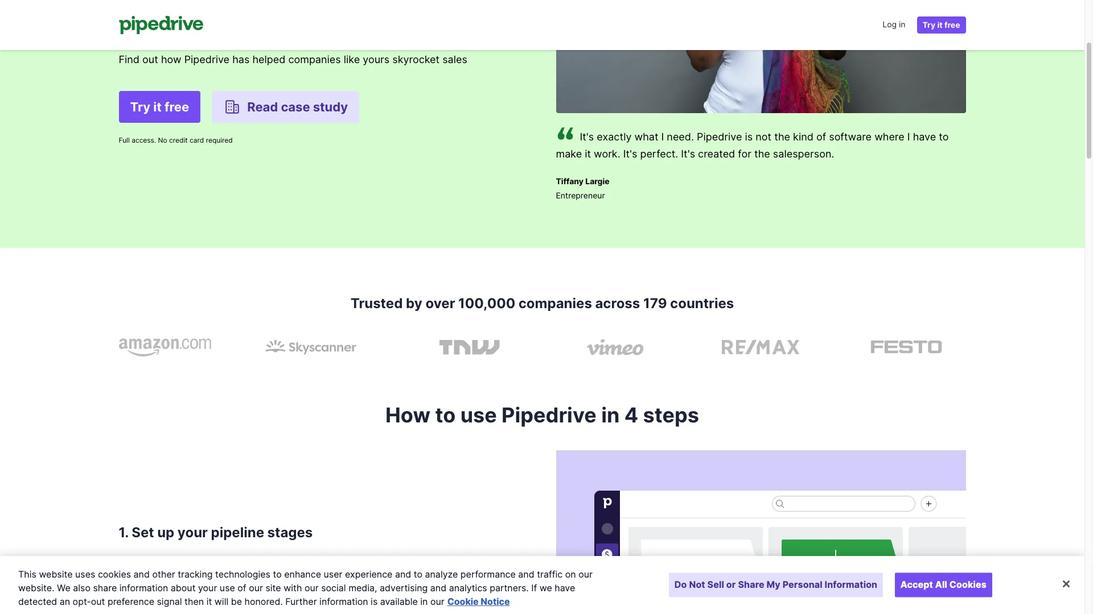 Task type: vqa. For each thing, say whether or not it's contained in the screenshot.
or inside the button
yes



Task type: locate. For each thing, give the bounding box(es) containing it.
try up 'access.'
[[130, 99, 150, 114]]

1 vertical spatial sales
[[344, 557, 369, 569]]

to right "how"
[[435, 403, 456, 428]]

0 horizontal spatial steps
[[436, 574, 463, 586]]

1 vertical spatial work.
[[255, 574, 281, 586]]

on up the ready on the left bottom of the page
[[402, 574, 414, 586]]

available
[[380, 597, 418, 608]]

1 vertical spatial stages
[[334, 574, 367, 586]]

of inside the your pipeline is a visual representation of your sales process. it's totally customizable to fit how you work. name the stages based on the steps you take deals through to close, or choose a template. now you're ready to fill it with deals.
[[307, 557, 317, 569]]

1 vertical spatial companies
[[519, 295, 592, 312]]

or inside the your pipeline is a visual representation of your sales process. it's totally customizable to fit how you work. name the stages based on the steps you take deals through to close, or choose a template. now you're ready to fill it with deals.
[[232, 592, 242, 603]]

of down 'technologies'
[[238, 583, 246, 594]]

of
[[816, 131, 826, 143], [307, 557, 317, 569], [238, 583, 246, 594]]

steps inside the your pipeline is a visual representation of your sales process. it's totally customizable to fit how you work. name the stages based on the steps you take deals through to close, or choose a template. now you're ready to fill it with deals.
[[436, 574, 463, 586]]

0 horizontal spatial pipeline
[[143, 557, 181, 569]]

0 horizontal spatial i
[[661, 131, 664, 143]]

1 horizontal spatial or
[[726, 580, 736, 591]]

pipeline up customizable
[[143, 557, 181, 569]]

in inside log in link
[[899, 19, 906, 29]]

it right log in link
[[937, 20, 943, 30]]

0 vertical spatial your
[[178, 525, 208, 541]]

0 vertical spatial or
[[726, 580, 736, 591]]

you up be
[[234, 574, 252, 586]]

1 horizontal spatial a
[[283, 592, 289, 603]]

the right not
[[774, 131, 790, 143]]

0 horizontal spatial you
[[234, 574, 252, 586]]

0 vertical spatial work.
[[594, 148, 620, 160]]

have
[[913, 131, 936, 143], [555, 583, 575, 594]]

1 horizontal spatial have
[[913, 131, 936, 143]]

0 vertical spatial out
[[142, 53, 158, 65]]

do
[[675, 580, 687, 591]]

100,000
[[458, 295, 515, 312]]

0 vertical spatial steps
[[643, 403, 699, 428]]

in left fill
[[420, 597, 428, 608]]

not
[[689, 580, 705, 591]]

access.
[[132, 136, 156, 144]]

1 horizontal spatial is
[[371, 597, 378, 608]]

1 vertical spatial or
[[232, 592, 242, 603]]

kind
[[793, 131, 814, 143]]

information down social
[[319, 597, 368, 608]]

also
[[73, 583, 91, 594]]

companies
[[288, 53, 341, 65], [519, 295, 592, 312]]

0 horizontal spatial a
[[195, 557, 201, 569]]

2 vertical spatial in
[[420, 597, 428, 608]]

0 horizontal spatial information
[[119, 583, 168, 594]]

your pipeline is a visual representation of your sales process. it's totally customizable to fit how you work. name the stages based on the steps you take deals through to close, or choose a template. now you're ready to fill it with deals.
[[119, 557, 515, 603]]

i right what
[[661, 131, 664, 143]]

try it free button right log in link
[[917, 17, 966, 34]]

information up preference on the left bottom of the page
[[119, 583, 168, 594]]

1 vertical spatial free
[[165, 99, 189, 114]]

0 vertical spatial in
[[899, 19, 906, 29]]

of inside this website uses cookies and other tracking technologies to enhance user experience and to analyze performance and traffic on our website. we also share information about your use of our site with our social media, advertising and analytics partners. if we have detected an opt-out preference signal then it will be honored. further information is available in our
[[238, 583, 246, 594]]

a up fit
[[195, 557, 201, 569]]

0 horizontal spatial is
[[184, 557, 192, 569]]

1 horizontal spatial steps
[[643, 403, 699, 428]]

how
[[161, 53, 181, 65], [211, 574, 232, 586]]

2 vertical spatial is
[[371, 597, 378, 608]]

it right "make"
[[585, 148, 591, 160]]

1 vertical spatial steps
[[436, 574, 463, 586]]

1 vertical spatial try it free
[[130, 99, 189, 114]]

how right find
[[161, 53, 181, 65]]

of up name
[[307, 557, 317, 569]]

is up about
[[184, 557, 192, 569]]

or inside button
[[726, 580, 736, 591]]

0 horizontal spatial have
[[555, 583, 575, 594]]

it's down exactly
[[623, 148, 637, 160]]

out down share on the bottom
[[91, 597, 105, 608]]

1 horizontal spatial work.
[[594, 148, 620, 160]]

sales
[[442, 53, 467, 65], [344, 557, 369, 569]]

0 vertical spatial try
[[923, 20, 936, 30]]

you left take
[[465, 574, 483, 586]]

the down not
[[754, 148, 770, 160]]

in right log
[[899, 19, 906, 29]]

have inside this website uses cookies and other tracking technologies to enhance user experience and to analyze performance and traffic on our website. we also share information about your use of our site with our social media, advertising and analytics partners. if we have detected an opt-out preference signal then it will be honored. further information is available in our
[[555, 583, 575, 594]]

is inside it's exactly what i need. pipedrive is not the kind of software where i have to make it work. it's perfect. it's created for the salesperson.
[[745, 131, 753, 143]]

cookie
[[447, 597, 479, 608]]

deals.
[[486, 592, 515, 603]]

salesperson.
[[773, 148, 834, 160]]

for
[[738, 148, 751, 160]]

it's down the need.
[[681, 148, 695, 160]]

1 horizontal spatial try it free button
[[917, 17, 966, 34]]

0 vertical spatial try it free
[[923, 20, 960, 30]]

1 horizontal spatial on
[[565, 569, 576, 581]]

drive
[[119, 0, 191, 3]]

i
[[661, 131, 664, 143], [907, 131, 910, 143]]

where
[[875, 131, 905, 143]]

0 horizontal spatial free
[[165, 99, 189, 114]]

information
[[825, 580, 877, 591]]

you're
[[365, 592, 394, 603]]

work. down exactly
[[594, 148, 620, 160]]

process.
[[372, 557, 413, 569]]

software
[[829, 131, 872, 143]]

on right 'traffic'
[[565, 569, 576, 581]]

1 horizontal spatial pipeline
[[211, 525, 264, 541]]

1 vertical spatial of
[[307, 557, 317, 569]]

0 vertical spatial try it free button
[[917, 17, 966, 34]]

1 you from the left
[[234, 574, 252, 586]]

try it free right log in link
[[923, 20, 960, 30]]

your inside the your pipeline is a visual representation of your sales process. it's totally customizable to fit how you work. name the stages based on the steps you take deals through to close, or choose a template. now you're ready to fill it with deals.
[[320, 557, 341, 569]]

try for leftmost try it free button
[[130, 99, 150, 114]]

work. down representation
[[255, 574, 281, 586]]

2 vertical spatial your
[[198, 583, 217, 594]]

1 horizontal spatial sales
[[442, 53, 467, 65]]

and down analyze
[[430, 583, 446, 594]]

0 horizontal spatial work.
[[255, 574, 281, 586]]

2 i from the left
[[907, 131, 910, 143]]

be
[[231, 597, 242, 608]]

sales up media,
[[344, 557, 369, 569]]

sell
[[707, 580, 724, 591]]

with inside this website uses cookies and other tracking technologies to enhance user experience and to analyze performance and traffic on our website. we also share information about your use of our site with our social media, advertising and analytics partners. if we have detected an opt-out preference signal then it will be honored. further information is available in our
[[284, 583, 302, 594]]

0 horizontal spatial in
[[420, 597, 428, 608]]

try it free button
[[917, 17, 966, 34], [119, 91, 200, 123]]

our down enhance
[[305, 583, 319, 594]]

analytics
[[449, 583, 487, 594]]

0 horizontal spatial sales
[[344, 557, 369, 569]]

2 horizontal spatial of
[[816, 131, 826, 143]]

0 vertical spatial a
[[195, 557, 201, 569]]

cookies
[[950, 580, 987, 591]]

our up honored.
[[249, 583, 263, 594]]

to inside it's exactly what i need. pipedrive is not the kind of software where i have to make it work. it's perfect. it's created for the salesperson.
[[939, 131, 949, 143]]

steps down totally
[[436, 574, 463, 586]]

2 horizontal spatial is
[[745, 131, 753, 143]]

our left cookie
[[430, 597, 445, 608]]

you
[[234, 574, 252, 586], [465, 574, 483, 586]]

2 vertical spatial of
[[238, 583, 246, 594]]

on inside the your pipeline is a visual representation of your sales process. it's totally customizable to fit how you work. name the stages based on the steps you take deals through to close, or choose a template. now you're ready to fill it with deals.
[[402, 574, 414, 586]]

totally
[[432, 557, 462, 569]]

1 vertical spatial information
[[319, 597, 368, 608]]

0 horizontal spatial on
[[402, 574, 414, 586]]

try for topmost try it free button
[[923, 20, 936, 30]]

i right "where"
[[907, 131, 910, 143]]

0 horizontal spatial try it free
[[130, 99, 189, 114]]

0 vertical spatial use
[[460, 403, 497, 428]]

0 horizontal spatial stages
[[267, 525, 313, 541]]

1 vertical spatial have
[[555, 583, 575, 594]]

0 vertical spatial of
[[816, 131, 826, 143]]

work. inside it's exactly what i need. pipedrive is not the kind of software where i have to make it work. it's perfect. it's created for the salesperson.
[[594, 148, 620, 160]]

cookie notice link
[[447, 597, 510, 608]]

share
[[93, 583, 117, 594]]

1 vertical spatial a
[[283, 592, 289, 603]]

fit
[[198, 574, 208, 586]]

0 vertical spatial free
[[945, 20, 960, 30]]

1 vertical spatial how
[[211, 574, 232, 586]]

information
[[119, 583, 168, 594], [319, 597, 368, 608]]

your right up
[[178, 525, 208, 541]]

accept all cookies
[[901, 580, 987, 591]]

your down tracking
[[198, 583, 217, 594]]

and left the other at left
[[134, 569, 150, 581]]

1 horizontal spatial try it free
[[923, 20, 960, 30]]

your up social
[[320, 557, 341, 569]]

1 vertical spatial try it free button
[[119, 91, 200, 123]]

0 vertical spatial companies
[[288, 53, 341, 65]]

try it free
[[923, 20, 960, 30], [130, 99, 189, 114]]

it inside it's exactly what i need. pipedrive is not the kind of software where i have to make it work. it's perfect. it's created for the salesperson.
[[585, 148, 591, 160]]

has
[[232, 53, 250, 65]]

need.
[[667, 131, 694, 143]]

website
[[39, 569, 73, 581]]

it's
[[580, 131, 594, 143], [623, 148, 637, 160], [681, 148, 695, 160]]

cookies
[[98, 569, 131, 581]]

try it free up no
[[130, 99, 189, 114]]

sales right skyrocket
[[442, 53, 467, 65]]

a right site
[[283, 592, 289, 603]]

in left the 4
[[601, 403, 620, 428]]

do not sell or share my personal information
[[675, 580, 877, 591]]

or right "will"
[[232, 592, 242, 603]]

1 vertical spatial pipeline
[[143, 557, 181, 569]]

1 vertical spatial your
[[320, 557, 341, 569]]

perfect.
[[640, 148, 678, 160]]

pipeline up visual
[[211, 525, 264, 541]]

read case study link
[[212, 91, 359, 123]]

read case study
[[247, 99, 348, 114]]

advertising
[[380, 583, 428, 594]]

0 horizontal spatial out
[[91, 597, 105, 608]]

choose
[[245, 592, 280, 603]]

free
[[945, 20, 960, 30], [165, 99, 189, 114]]

0 vertical spatial information
[[119, 583, 168, 594]]

based
[[370, 574, 399, 586]]

1 horizontal spatial free
[[945, 20, 960, 30]]

2 horizontal spatial it's
[[681, 148, 695, 160]]

steps right the 4
[[643, 403, 699, 428]]

use inside this website uses cookies and other tracking technologies to enhance user experience and to analyze performance and traffic on our website. we also share information about your use of our site with our social media, advertising and analytics partners. if we have detected an opt-out preference signal then it will be honored. further information is available in our
[[220, 583, 235, 594]]

0 horizontal spatial or
[[232, 592, 242, 603]]

try right log in link
[[923, 20, 936, 30]]

0 horizontal spatial companies
[[288, 53, 341, 65]]

1 horizontal spatial i
[[907, 131, 910, 143]]

1 horizontal spatial how
[[211, 574, 232, 586]]

it right fill
[[454, 592, 460, 603]]

0 horizontal spatial how
[[161, 53, 181, 65]]

largie
[[585, 176, 610, 186]]

0 horizontal spatial try
[[130, 99, 150, 114]]

1 horizontal spatial of
[[307, 557, 317, 569]]

stages up 'now'
[[334, 574, 367, 586]]

1 horizontal spatial use
[[460, 403, 497, 428]]

1 vertical spatial use
[[220, 583, 235, 594]]

of right kind
[[816, 131, 826, 143]]

have right "where"
[[913, 131, 936, 143]]

notice
[[481, 597, 510, 608]]

1 vertical spatial is
[[184, 557, 192, 569]]

2 horizontal spatial in
[[899, 19, 906, 29]]

0 vertical spatial is
[[745, 131, 753, 143]]

our right 'traffic'
[[579, 569, 593, 581]]

1 horizontal spatial you
[[465, 574, 483, 586]]

0 horizontal spatial use
[[220, 583, 235, 594]]

to up site
[[273, 569, 282, 581]]

is down media,
[[371, 597, 378, 608]]

out right find
[[142, 53, 158, 65]]

1 horizontal spatial it's
[[623, 148, 637, 160]]

our
[[579, 569, 593, 581], [249, 583, 263, 594], [305, 583, 319, 594], [430, 597, 445, 608]]

an
[[60, 597, 70, 608]]

accept all cookies button
[[895, 574, 992, 598]]

1 vertical spatial out
[[91, 597, 105, 608]]

log in link
[[883, 16, 906, 34]]

0 horizontal spatial with
[[284, 583, 302, 594]]

personal
[[783, 580, 823, 591]]

0 vertical spatial have
[[913, 131, 936, 143]]

0 horizontal spatial of
[[238, 583, 246, 594]]

stages
[[267, 525, 313, 541], [334, 574, 367, 586]]

visual
[[203, 557, 231, 569]]

stages up representation
[[267, 525, 313, 541]]

or right 'sell'
[[726, 580, 736, 591]]

1 horizontal spatial stages
[[334, 574, 367, 586]]

to right "where"
[[939, 131, 949, 143]]

2 horizontal spatial with
[[463, 592, 484, 603]]

try it free button up no
[[119, 91, 200, 123]]

0 vertical spatial how
[[161, 53, 181, 65]]

1 horizontal spatial in
[[601, 403, 620, 428]]

is left not
[[745, 131, 753, 143]]

set
[[132, 525, 154, 541]]

how down visual
[[211, 574, 232, 586]]

it left "will"
[[207, 597, 212, 608]]

have right we at bottom
[[555, 583, 575, 594]]

to up advertising
[[414, 569, 422, 581]]

technologies
[[215, 569, 270, 581]]

read
[[247, 99, 278, 114]]

across
[[595, 295, 640, 312]]

with
[[391, 0, 452, 3], [284, 583, 302, 594], [463, 592, 484, 603]]

it's up "make"
[[580, 131, 594, 143]]

1 horizontal spatial with
[[391, 0, 452, 3]]

1 horizontal spatial try
[[923, 20, 936, 30]]



Task type: describe. For each thing, give the bounding box(es) containing it.
pipeline inside the your pipeline is a visual representation of your sales process. it's totally customizable to fit how you work. name the stages based on the steps you take deals through to close, or choose a template. now you're ready to fill it with deals.
[[143, 557, 181, 569]]

skyrocket
[[392, 53, 440, 65]]

user
[[324, 569, 342, 581]]

preference
[[108, 597, 154, 608]]

we
[[57, 583, 70, 594]]

uses
[[75, 569, 95, 581]]

study
[[313, 99, 348, 114]]

customizable
[[119, 574, 183, 586]]

name
[[284, 574, 313, 586]]

then
[[185, 597, 204, 608]]

do not sell or share my personal information button
[[669, 574, 883, 598]]

is inside the your pipeline is a visual representation of your sales process. it's totally customizable to fit how you work. name the stages based on the steps you take deals through to close, or choose a template. now you're ready to fill it with deals.
[[184, 557, 192, 569]]

if
[[531, 583, 537, 594]]

1.
[[119, 525, 128, 541]]

work. inside the your pipeline is a visual representation of your sales process. it's totally customizable to fit how you work. name the stages based on the steps you take deals through to close, or choose a template. now you're ready to fill it with deals.
[[255, 574, 281, 586]]

the up template.
[[315, 574, 331, 586]]

try it free for topmost try it free button
[[923, 20, 960, 30]]

traffic
[[537, 569, 563, 581]]

website.
[[18, 583, 54, 594]]

sales inside the your pipeline is a visual representation of your sales process. it's totally customizable to fit how you work. name the stages based on the steps you take deals through to close, or choose a template. now you're ready to fill it with deals.
[[344, 557, 369, 569]]

like
[[344, 53, 360, 65]]

to left fit
[[186, 574, 196, 586]]

all
[[935, 580, 947, 591]]

cookie notice
[[447, 597, 510, 608]]

to left close,
[[188, 592, 198, 603]]

in inside this website uses cookies and other tracking technologies to enhance user experience and to analyze performance and traffic on our website. we also share information about your use of our site with our social media, advertising and analytics partners. if we have detected an opt-out preference signal then it will be honored. further information is available in our
[[420, 597, 428, 608]]

my
[[767, 580, 780, 591]]

entrepreneur
[[556, 191, 605, 200]]

of inside it's exactly what i need. pipedrive is not the kind of software where i have to make it work. it's perfect. it's created for the salesperson.
[[816, 131, 826, 143]]

find
[[119, 53, 140, 65]]

it up no
[[153, 99, 162, 114]]

enhance
[[284, 569, 321, 581]]

media,
[[349, 583, 377, 594]]

about
[[171, 583, 196, 594]]

full
[[119, 136, 130, 144]]

out inside this website uses cookies and other tracking technologies to enhance user experience and to analyze performance and traffic on our website. we also share information about your use of our site with our social media, advertising and analytics partners. if we have detected an opt-out preference signal then it will be honored. further information is available in our
[[91, 597, 105, 608]]

case
[[281, 99, 310, 114]]

more
[[197, 0, 269, 3]]

we
[[540, 583, 552, 594]]

tiffany largie entrepreneur
[[556, 176, 610, 200]]

0 vertical spatial sales
[[442, 53, 467, 65]]

pipedrive inside drive more revenue with pipedrive
[[119, 5, 248, 38]]

close,
[[201, 592, 229, 603]]

site
[[266, 583, 281, 594]]

card
[[190, 136, 204, 144]]

partners.
[[490, 583, 529, 594]]

to left fill
[[427, 592, 437, 603]]

your inside this website uses cookies and other tracking technologies to enhance user experience and to analyze performance and traffic on our website. we also share information about your use of our site with our social media, advertising and analytics partners. if we have detected an opt-out preference signal then it will be honored. further information is available in our
[[198, 583, 217, 594]]

with inside the your pipeline is a visual representation of your sales process. it's totally customizable to fit how you work. name the stages based on the steps you take deals through to close, or choose a template. now you're ready to fill it with deals.
[[463, 592, 484, 603]]

deals
[[119, 592, 145, 603]]

and up if
[[518, 569, 534, 581]]

have inside it's exactly what i need. pipedrive is not the kind of software where i have to make it work. it's perfect. it's created for the salesperson.
[[913, 131, 936, 143]]

exactly
[[597, 131, 632, 143]]

tiffany
[[556, 176, 584, 186]]

how inside the your pipeline is a visual representation of your sales process. it's totally customizable to fit how you work. name the stages based on the steps you take deals through to close, or choose a template. now you're ready to fill it with deals.
[[211, 574, 232, 586]]

4
[[624, 403, 638, 428]]

performance
[[460, 569, 516, 581]]

1 horizontal spatial companies
[[519, 295, 592, 312]]

honored.
[[245, 597, 283, 608]]

find out how pipedrive has helped companies like yours skyrocket sales
[[119, 53, 467, 65]]

this website uses cookies and other tracking technologies to enhance user experience and to analyze performance and traffic on our website. we also share information about your use of our site with our social media, advertising and analytics partners. if we have detected an opt-out preference signal then it will be honored. further information is available in our
[[18, 569, 593, 608]]

on inside this website uses cookies and other tracking technologies to enhance user experience and to analyze performance and traffic on our website. we also share information about your use of our site with our social media, advertising and analytics partners. if we have detected an opt-out preference signal then it will be honored. further information is available in our
[[565, 569, 576, 581]]

it inside the your pipeline is a visual representation of your sales process. it's totally customizable to fit how you work. name the stages based on the steps you take deals through to close, or choose a template. now you're ready to fill it with deals.
[[454, 592, 460, 603]]

0 horizontal spatial try it free button
[[119, 91, 200, 123]]

share
[[738, 580, 764, 591]]

this
[[18, 569, 36, 581]]

it's exactly what i need. pipedrive is not the kind of software where i have to make it work. it's perfect. it's created for the salesperson.
[[556, 131, 949, 160]]

by
[[406, 295, 422, 312]]

drive more revenue with pipedrive
[[119, 0, 452, 38]]

1 vertical spatial in
[[601, 403, 620, 428]]

full access. no credit card required
[[119, 136, 233, 144]]

required
[[206, 136, 233, 144]]

0 vertical spatial stages
[[267, 525, 313, 541]]

179
[[643, 295, 667, 312]]

0 horizontal spatial it's
[[580, 131, 594, 143]]

your
[[119, 557, 141, 569]]

privacy alert dialog
[[0, 557, 1085, 615]]

stages inside the your pipeline is a visual representation of your sales process. it's totally customizable to fit how you work. name the stages based on the steps you take deals through to close, or choose a template. now you're ready to fill it with deals.
[[334, 574, 367, 586]]

revenue
[[275, 0, 386, 3]]

0 vertical spatial pipeline
[[211, 525, 264, 541]]

through
[[147, 592, 185, 603]]

free for topmost try it free button
[[945, 20, 960, 30]]

and up advertising
[[395, 569, 411, 581]]

countries
[[670, 295, 734, 312]]

try it free for leftmost try it free button
[[130, 99, 189, 114]]

take
[[486, 574, 507, 586]]

1 i from the left
[[661, 131, 664, 143]]

accept
[[901, 580, 933, 591]]

log
[[883, 19, 897, 29]]

ready
[[397, 592, 424, 603]]

further
[[285, 597, 317, 608]]

1. set up your pipeline stages
[[119, 525, 313, 541]]

social
[[321, 583, 346, 594]]

signal
[[157, 597, 182, 608]]

trusted by over 100,000 companies across 179 countries
[[351, 295, 734, 312]]

representation
[[234, 557, 305, 569]]

it's
[[416, 557, 429, 569]]

other
[[152, 569, 175, 581]]

how
[[385, 403, 430, 428]]

yours
[[363, 53, 390, 65]]

analyze
[[425, 569, 458, 581]]

1 horizontal spatial information
[[319, 597, 368, 608]]

is inside this website uses cookies and other tracking technologies to enhance user experience and to analyze performance and traffic on our website. we also share information about your use of our site with our social media, advertising and analytics partners. if we have detected an opt-out preference signal then it will be honored. further information is available in our
[[371, 597, 378, 608]]

1 horizontal spatial out
[[142, 53, 158, 65]]

log in
[[883, 19, 906, 29]]

2 you from the left
[[465, 574, 483, 586]]

experience
[[345, 569, 392, 581]]

it inside this website uses cookies and other tracking technologies to enhance user experience and to analyze performance and traffic on our website. we also share information about your use of our site with our social media, advertising and analytics partners. if we have detected an opt-out preference signal then it will be honored. further information is available in our
[[207, 597, 212, 608]]

how to use pipedrive in 4 steps
[[385, 403, 699, 428]]

no
[[158, 136, 167, 144]]

will
[[215, 597, 228, 608]]

detected
[[18, 597, 57, 608]]

with inside drive more revenue with pipedrive
[[391, 0, 452, 3]]

pipedrive inside it's exactly what i need. pipedrive is not the kind of software where i have to make it work. it's perfect. it's created for the salesperson.
[[697, 131, 742, 143]]

the down it's
[[417, 574, 433, 586]]

created
[[698, 148, 735, 160]]

free for leftmost try it free button
[[165, 99, 189, 114]]

template.
[[292, 592, 337, 603]]



